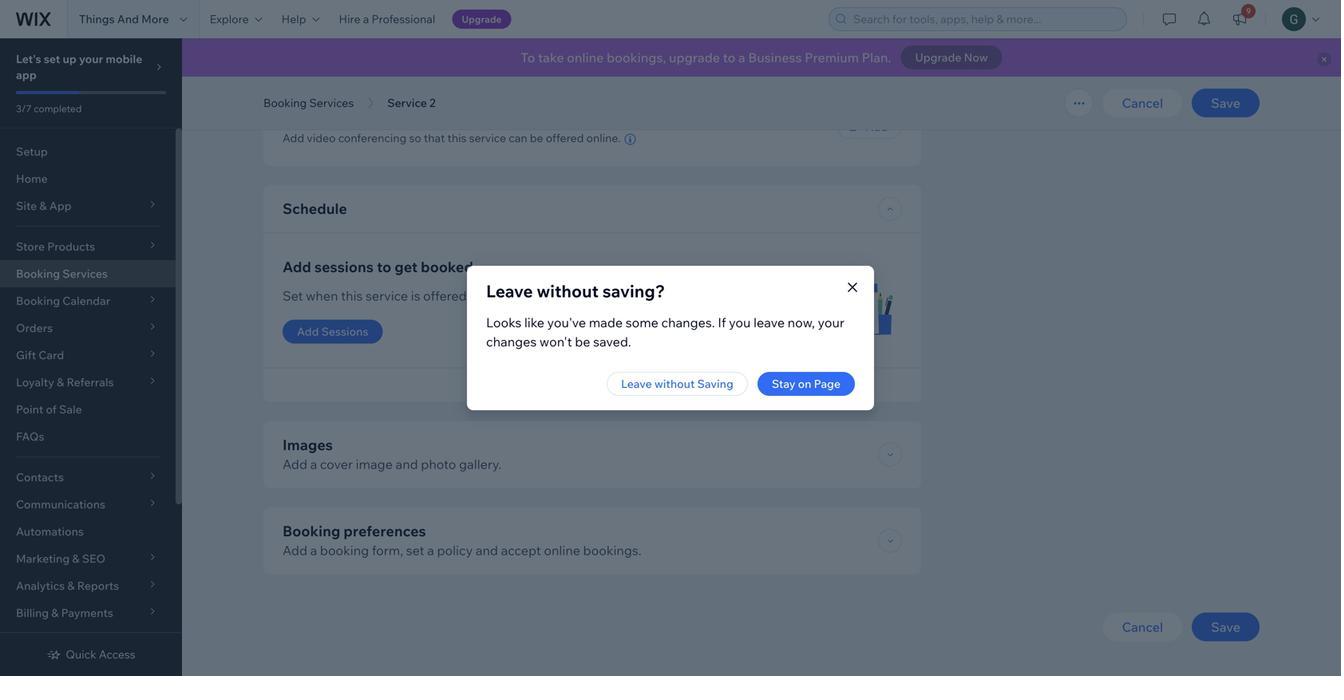 Task type: describe. For each thing, give the bounding box(es) containing it.
hire a professional link
[[329, 0, 445, 38]]

2
[[430, 96, 436, 110]]

online inside alert
[[567, 49, 604, 65]]

cover
[[320, 456, 353, 472]]

quick
[[66, 647, 96, 661]]

images add a cover image and photo gallery.
[[283, 436, 501, 472]]

0 horizontal spatial offered
[[423, 288, 467, 304]]

things
[[79, 12, 115, 26]]

you
[[729, 315, 751, 331]]

upgrade now button
[[901, 46, 1003, 69]]

you can also add sessions directly from your calendar
[[473, 379, 712, 391]]

booked
[[421, 258, 473, 276]]

faqs link
[[0, 423, 176, 450]]

9
[[1246, 6, 1251, 16]]

upgrade now
[[915, 50, 988, 64]]

add for add sessions
[[297, 325, 319, 339]]

home
[[16, 172, 48, 186]]

0 horizontal spatial can
[[492, 379, 508, 391]]

booking services link
[[0, 260, 176, 287]]

add sessions to get booked
[[283, 258, 473, 276]]

images
[[283, 436, 333, 454]]

booking services for booking services link
[[16, 267, 108, 281]]

booking for booking services button
[[263, 96, 307, 110]]

stay
[[772, 377, 796, 391]]

upgrade button
[[452, 10, 511, 29]]

automations
[[16, 525, 84, 538]]

add sessions button
[[283, 320, 383, 344]]

upgrade
[[669, 49, 720, 65]]

set inside booking preferences add a booking form, set a policy and accept online bookings.
[[406, 543, 424, 558]]

image
[[356, 456, 393, 472]]

location
[[312, 65, 364, 81]]

when
[[306, 288, 338, 304]]

so
[[409, 131, 421, 145]]

home link
[[0, 165, 176, 192]]

like
[[524, 315, 544, 331]]

and inside booking preferences add a booking form, set a policy and accept online bookings.
[[476, 543, 498, 558]]

0 vertical spatial service
[[469, 131, 506, 145]]

booking for booking services link
[[16, 267, 60, 281]]

a inside hire a professional link
[[363, 12, 369, 26]]

1 vertical spatial conferencing
[[338, 131, 407, 145]]

get
[[395, 258, 418, 276]]

and
[[117, 12, 139, 26]]

policy
[[437, 543, 473, 558]]

hire
[[339, 12, 361, 26]]

provide
[[575, 288, 621, 304]]

gallery.
[[459, 456, 501, 472]]

sale
[[59, 402, 82, 416]]

point of sale link
[[0, 396, 176, 423]]

a left policy
[[427, 543, 434, 558]]

it.
[[623, 288, 635, 304]]

3/7
[[16, 103, 32, 115]]

upgrade for upgrade
[[462, 13, 502, 25]]

plan.
[[862, 49, 891, 65]]

looks
[[486, 315, 522, 331]]

access
[[99, 647, 135, 661]]

you
[[473, 379, 490, 391]]

1 vertical spatial to
[[377, 258, 391, 276]]

to take online bookings, upgrade to a business premium plan.
[[521, 49, 891, 65]]

business
[[748, 49, 802, 65]]

edit button
[[868, 63, 892, 82]]

help button
[[272, 0, 329, 38]]

faqs
[[16, 430, 44, 443]]

also
[[510, 379, 528, 391]]

1 save from the top
[[1211, 95, 1241, 111]]

set
[[283, 288, 303, 304]]

preferences
[[344, 522, 426, 540]]

2 cancel button from the top
[[1103, 613, 1182, 642]]

now,
[[788, 315, 815, 331]]

your calendar button
[[649, 378, 712, 392]]

photo
[[421, 456, 456, 472]]

1 cancel from the top
[[1122, 95, 1163, 111]]

2 vertical spatial your
[[649, 379, 669, 391]]

booking services for booking services button
[[263, 96, 354, 110]]

saving
[[697, 377, 734, 391]]

accept
[[501, 543, 541, 558]]

Search for tools, apps, help & more... field
[[849, 8, 1122, 30]]

completed
[[34, 103, 82, 115]]

add inside booking preferences add a booking form, set a policy and accept online bookings.
[[283, 543, 307, 558]]

leave without saving
[[621, 377, 734, 391]]

1 save button from the top
[[1192, 89, 1260, 117]]

online.
[[586, 131, 621, 145]]

0 horizontal spatial be
[[530, 131, 543, 145]]

service
[[387, 96, 427, 110]]

quick access
[[66, 647, 135, 661]]

be inside looks like you've made some changes. if you leave now, your changes won't be saved.
[[575, 334, 590, 350]]

sessions
[[321, 325, 368, 339]]

explore
[[210, 12, 249, 26]]

edit
[[868, 65, 892, 81]]

1 cancel button from the top
[[1103, 89, 1182, 117]]

1 horizontal spatial this
[[448, 131, 467, 145]]

services for booking services button
[[309, 96, 354, 110]]

without for saving?
[[537, 281, 599, 302]]

your inside let's set up your mobile app
[[79, 52, 103, 66]]

2 save from the top
[[1211, 619, 1241, 635]]

booking
[[320, 543, 369, 558]]

a inside images add a cover image and photo gallery.
[[310, 456, 317, 472]]

to inside alert
[[723, 49, 736, 65]]

1
[[367, 65, 373, 81]]

booking preferences add a booking form, set a policy and accept online bookings.
[[283, 522, 642, 558]]



Task type: vqa. For each thing, say whether or not it's contained in the screenshot.
the middle your
yes



Task type: locate. For each thing, give the bounding box(es) containing it.
leave for leave without saving?
[[486, 281, 533, 302]]

without right the from
[[655, 377, 695, 391]]

you've
[[547, 315, 586, 331]]

add inside button
[[297, 325, 319, 339]]

is
[[411, 288, 420, 304]]

add down images
[[283, 456, 307, 472]]

cancel button
[[1103, 89, 1182, 117], [1103, 613, 1182, 642]]

9 button
[[1222, 0, 1257, 38]]

app
[[16, 68, 37, 82]]

online right accept
[[544, 543, 580, 558]]

and left photo
[[396, 456, 418, 472]]

a down images
[[310, 456, 317, 472]]

upgrade inside "button"
[[462, 13, 502, 25]]

can
[[509, 131, 527, 145], [492, 379, 508, 391]]

now
[[964, 50, 988, 64]]

upgrade right the professional on the left of the page
[[462, 13, 502, 25]]

without
[[537, 281, 599, 302], [655, 377, 695, 391]]

0 vertical spatial and
[[470, 288, 492, 304]]

online
[[567, 49, 604, 65], [544, 543, 580, 558]]

0 vertical spatial be
[[530, 131, 543, 145]]

1 vertical spatial services
[[63, 267, 108, 281]]

who
[[547, 288, 572, 304]]

the
[[495, 288, 515, 304]]

1 horizontal spatial leave
[[621, 377, 652, 391]]

0 horizontal spatial booking services
[[16, 267, 108, 281]]

upgrade inside button
[[915, 50, 962, 64]]

point of sale
[[16, 402, 82, 416]]

sessions right add
[[550, 379, 588, 391]]

1 vertical spatial save
[[1211, 619, 1241, 635]]

offered down 'booked'
[[423, 288, 467, 304]]

0 vertical spatial without
[[537, 281, 599, 302]]

setup link
[[0, 138, 176, 165]]

more
[[141, 12, 169, 26]]

1 vertical spatial your
[[818, 315, 845, 331]]

services inside button
[[309, 96, 354, 110]]

up
[[63, 52, 77, 66]]

form,
[[372, 543, 403, 558]]

this right that
[[448, 131, 467, 145]]

1 vertical spatial upgrade
[[915, 50, 962, 64]]

1 vertical spatial this
[[341, 288, 363, 304]]

video conferencing
[[283, 107, 415, 125]]

service 2 button
[[379, 91, 444, 115]]

0 vertical spatial upgrade
[[462, 13, 502, 25]]

1 horizontal spatial services
[[309, 96, 354, 110]]

video
[[307, 131, 336, 145]]

a right hire
[[363, 12, 369, 26]]

booking inside button
[[263, 96, 307, 110]]

1 vertical spatial service
[[366, 288, 408, 304]]

mobile
[[106, 52, 142, 66]]

0 vertical spatial can
[[509, 131, 527, 145]]

saving?
[[603, 281, 665, 302]]

leave for leave without saving
[[621, 377, 652, 391]]

upgrade left now
[[915, 50, 962, 64]]

1 horizontal spatial service
[[469, 131, 506, 145]]

leave inside leave without saving button
[[621, 377, 652, 391]]

1 vertical spatial without
[[655, 377, 695, 391]]

quick access button
[[47, 647, 135, 662]]

1 vertical spatial be
[[575, 334, 590, 350]]

add for add video conferencing so that this service can be offered online.
[[283, 131, 304, 145]]

0 horizontal spatial sessions
[[314, 258, 374, 276]]

0 vertical spatial conferencing
[[326, 107, 415, 125]]

0 horizontal spatial your
[[79, 52, 103, 66]]

sessions
[[314, 258, 374, 276], [550, 379, 588, 391]]

service right that
[[469, 131, 506, 145]]

add left booking
[[283, 543, 307, 558]]

online right the take on the left top
[[567, 49, 604, 65]]

service left is
[[366, 288, 408, 304]]

conferencing down video conferencing
[[338, 131, 407, 145]]

without for saving
[[655, 377, 695, 391]]

add for add sessions to get booked
[[283, 258, 311, 276]]

booking services inside booking services link
[[16, 267, 108, 281]]

upgrade
[[462, 13, 502, 25], [915, 50, 962, 64]]

conferencing
[[326, 107, 415, 125], [338, 131, 407, 145]]

1 vertical spatial cancel
[[1122, 619, 1163, 635]]

0 horizontal spatial service
[[366, 288, 408, 304]]

0 horizontal spatial leave
[[486, 281, 533, 302]]

a left booking
[[310, 543, 317, 558]]

services for booking services link
[[63, 267, 108, 281]]

0 horizontal spatial to
[[377, 258, 391, 276]]

that
[[424, 131, 445, 145]]

0 vertical spatial booking
[[263, 96, 307, 110]]

upgrade for upgrade now
[[915, 50, 962, 64]]

some
[[626, 315, 659, 331]]

schedule
[[283, 200, 347, 218]]

offered left "online."
[[546, 131, 584, 145]]

your inside looks like you've made some changes. if you leave now, your changes won't be saved.
[[818, 315, 845, 331]]

0 vertical spatial sessions
[[314, 258, 374, 276]]

this right when
[[341, 288, 363, 304]]

booking inside "sidebar" element
[[16, 267, 60, 281]]

1 horizontal spatial be
[[575, 334, 590, 350]]

add left sessions at left
[[297, 325, 319, 339]]

on
[[798, 377, 812, 391]]

3/7 completed
[[16, 103, 82, 115]]

2 horizontal spatial your
[[818, 315, 845, 331]]

leave without saving?
[[486, 281, 665, 302]]

add button
[[837, 115, 902, 139]]

0 vertical spatial offered
[[546, 131, 584, 145]]

2 vertical spatial and
[[476, 543, 498, 558]]

won't
[[540, 334, 572, 350]]

set left up
[[44, 52, 60, 66]]

and left the
[[470, 288, 492, 304]]

point
[[16, 402, 43, 416]]

made
[[589, 315, 623, 331]]

bookings.
[[583, 543, 642, 558]]

1 vertical spatial save button
[[1192, 613, 1260, 642]]

0 horizontal spatial services
[[63, 267, 108, 281]]

2 cancel from the top
[[1122, 619, 1163, 635]]

0 vertical spatial save button
[[1192, 89, 1260, 117]]

services inside "sidebar" element
[[63, 267, 108, 281]]

add down edit button
[[866, 120, 888, 134]]

sidebar element
[[0, 38, 182, 676]]

be down you've
[[575, 334, 590, 350]]

1 vertical spatial sessions
[[550, 379, 588, 391]]

premium
[[805, 49, 859, 65]]

1 vertical spatial booking services
[[16, 267, 108, 281]]

add inside images add a cover image and photo gallery.
[[283, 456, 307, 472]]

0 vertical spatial to
[[723, 49, 736, 65]]

set when this service is offered and the staff who provide it.
[[283, 288, 635, 304]]

0 horizontal spatial without
[[537, 281, 599, 302]]

0 horizontal spatial this
[[341, 288, 363, 304]]

let's set up your mobile app
[[16, 52, 142, 82]]

0 vertical spatial your
[[79, 52, 103, 66]]

add
[[530, 379, 547, 391]]

0 vertical spatial online
[[567, 49, 604, 65]]

1 horizontal spatial upgrade
[[915, 50, 962, 64]]

stay on page
[[772, 377, 841, 391]]

location 1
[[312, 65, 373, 81]]

automations link
[[0, 518, 176, 545]]

if
[[718, 315, 726, 331]]

booking services inside booking services button
[[263, 96, 354, 110]]

0 vertical spatial leave
[[486, 281, 533, 302]]

conferencing down 1
[[326, 107, 415, 125]]

add video conferencing so that this service can be offered online.
[[283, 131, 621, 145]]

and inside images add a cover image and photo gallery.
[[396, 456, 418, 472]]

a left business in the top of the page
[[738, 49, 745, 65]]

1 horizontal spatial can
[[509, 131, 527, 145]]

0 vertical spatial booking services
[[263, 96, 354, 110]]

0 horizontal spatial upgrade
[[462, 13, 502, 25]]

save
[[1211, 95, 1241, 111], [1211, 619, 1241, 635]]

changes
[[486, 334, 537, 350]]

set
[[44, 52, 60, 66], [406, 543, 424, 558]]

changes.
[[661, 315, 715, 331]]

2 vertical spatial booking
[[283, 522, 340, 540]]

1 horizontal spatial sessions
[[550, 379, 588, 391]]

your right up
[[79, 52, 103, 66]]

to
[[521, 49, 535, 65]]

leave
[[754, 315, 785, 331]]

0 vertical spatial set
[[44, 52, 60, 66]]

a inside "to take online bookings, upgrade to a business premium plan." alert
[[738, 49, 745, 65]]

to right upgrade
[[723, 49, 736, 65]]

your right now,
[[818, 315, 845, 331]]

save button
[[1192, 89, 1260, 117], [1192, 613, 1260, 642]]

looks like you've made some changes. if you leave now, your changes won't be saved.
[[486, 315, 845, 350]]

1 vertical spatial set
[[406, 543, 424, 558]]

1 vertical spatial can
[[492, 379, 508, 391]]

0 horizontal spatial set
[[44, 52, 60, 66]]

setup
[[16, 145, 48, 158]]

add down video
[[283, 131, 304, 145]]

1 horizontal spatial without
[[655, 377, 695, 391]]

and
[[470, 288, 492, 304], [396, 456, 418, 472], [476, 543, 498, 558]]

leave
[[486, 281, 533, 302], [621, 377, 652, 391]]

add inside button
[[866, 120, 888, 134]]

directly
[[590, 379, 623, 391]]

1 horizontal spatial booking services
[[263, 96, 354, 110]]

booking inside booking preferences add a booking form, set a policy and accept online bookings.
[[283, 522, 340, 540]]

0 vertical spatial cancel
[[1122, 95, 1163, 111]]

1 horizontal spatial set
[[406, 543, 424, 558]]

1 horizontal spatial offered
[[546, 131, 584, 145]]

of
[[46, 402, 57, 416]]

0 vertical spatial cancel button
[[1103, 89, 1182, 117]]

your right the from
[[649, 379, 669, 391]]

let's
[[16, 52, 41, 66]]

to
[[723, 49, 736, 65], [377, 258, 391, 276]]

without inside button
[[655, 377, 695, 391]]

set inside let's set up your mobile app
[[44, 52, 60, 66]]

to take online bookings, upgrade to a business premium plan. alert
[[182, 38, 1341, 77]]

sessions up when
[[314, 258, 374, 276]]

a
[[363, 12, 369, 26], [738, 49, 745, 65], [310, 456, 317, 472], [310, 543, 317, 558], [427, 543, 434, 558]]

stay on page button
[[758, 372, 855, 396]]

0 vertical spatial save
[[1211, 95, 1241, 111]]

1 vertical spatial offered
[[423, 288, 467, 304]]

help
[[282, 12, 306, 26]]

and right policy
[[476, 543, 498, 558]]

set right form,
[[406, 543, 424, 558]]

leave without saving button
[[607, 372, 748, 396]]

2 save button from the top
[[1192, 613, 1260, 642]]

page
[[814, 377, 841, 391]]

to left get
[[377, 258, 391, 276]]

add for add
[[866, 120, 888, 134]]

without up you've
[[537, 281, 599, 302]]

1 horizontal spatial to
[[723, 49, 736, 65]]

1 vertical spatial booking
[[16, 267, 60, 281]]

0 vertical spatial services
[[309, 96, 354, 110]]

1 vertical spatial cancel button
[[1103, 613, 1182, 642]]

0 vertical spatial this
[[448, 131, 467, 145]]

1 vertical spatial leave
[[621, 377, 652, 391]]

1 vertical spatial and
[[396, 456, 418, 472]]

service 2
[[387, 96, 436, 110]]

add up the set
[[283, 258, 311, 276]]

be left "online."
[[530, 131, 543, 145]]

1 horizontal spatial your
[[649, 379, 669, 391]]

things and more
[[79, 12, 169, 26]]

online inside booking preferences add a booking form, set a policy and accept online bookings.
[[544, 543, 580, 558]]

1 vertical spatial online
[[544, 543, 580, 558]]

bookings,
[[607, 49, 666, 65]]



